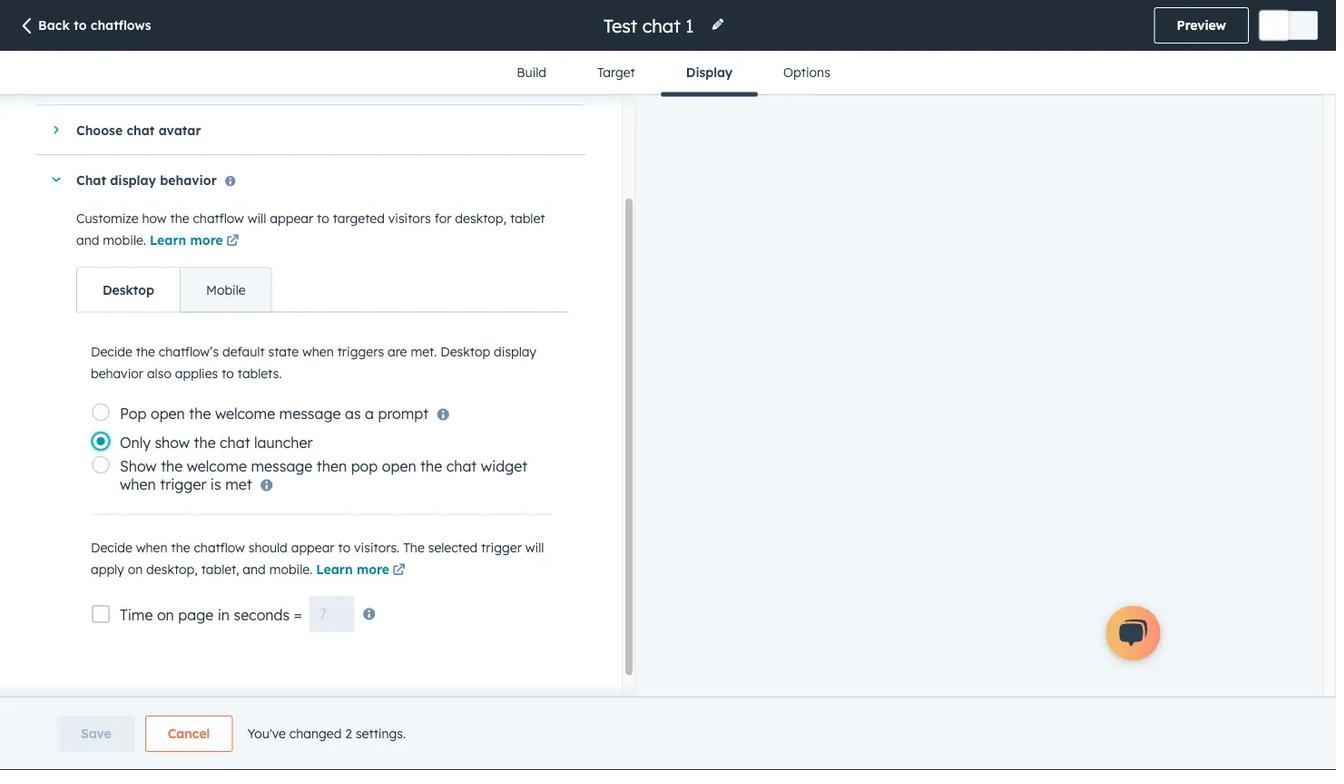 Task type: locate. For each thing, give the bounding box(es) containing it.
on right time
[[157, 606, 174, 625]]

link opens in a new window image up 'mobile' on the top left
[[226, 231, 239, 253]]

link opens in a new window image down the
[[393, 565, 405, 577]]

0 vertical spatial chatflow
[[193, 211, 244, 226]]

link opens in a new window image inside learn more link
[[226, 236, 239, 248]]

will
[[248, 211, 266, 226], [525, 540, 544, 556]]

seconds
[[234, 606, 290, 625]]

1 vertical spatial appear
[[291, 540, 335, 556]]

2 horizontal spatial chat
[[446, 457, 477, 475]]

trigger
[[160, 475, 206, 493], [481, 540, 522, 556]]

1 horizontal spatial desktop,
[[455, 211, 507, 226]]

desktop, inside "customize how the chatflow will appear to targeted visitors for desktop, tablet and mobile."
[[455, 211, 507, 226]]

0 vertical spatial link opens in a new window image
[[226, 236, 239, 248]]

chat left avatar at the top of the page
[[127, 122, 155, 138]]

welcome inside show the welcome message then pop open the chat widget when trigger is met
[[187, 457, 247, 475]]

desktop, inside decide when the chatflow should appear to visitors. the selected trigger will apply on desktop, tablet, and mobile.
[[146, 561, 198, 577]]

1 horizontal spatial behavior
[[160, 172, 217, 188]]

caret image
[[54, 124, 59, 135], [51, 177, 62, 182]]

0 vertical spatial appear
[[270, 211, 313, 226]]

desktop down customize
[[103, 282, 154, 298]]

link opens in a new window image down the
[[393, 560, 405, 582]]

behavior
[[160, 172, 217, 188], [91, 365, 143, 381]]

decide up apply
[[91, 540, 132, 556]]

to inside decide when the chatflow should appear to visitors. the selected trigger will apply on desktop, tablet, and mobile.
[[338, 540, 351, 556]]

the inside decide when the chatflow should appear to visitors. the selected trigger will apply on desktop, tablet, and mobile.
[[171, 540, 190, 556]]

1 vertical spatial on
[[157, 606, 174, 625]]

0 horizontal spatial mobile.
[[103, 232, 146, 248]]

1 vertical spatial more
[[357, 561, 390, 577]]

decide
[[91, 344, 132, 359], [91, 540, 132, 556]]

will right selected
[[525, 540, 544, 556]]

mobile link
[[180, 268, 271, 312]]

learn more for should
[[316, 561, 390, 577]]

0 vertical spatial display
[[110, 172, 156, 188]]

0 horizontal spatial learn
[[150, 232, 186, 248]]

0 horizontal spatial link opens in a new window image
[[226, 231, 239, 253]]

1 vertical spatial display
[[494, 344, 537, 359]]

welcome up only show the chat launcher
[[215, 404, 275, 423]]

time
[[120, 606, 153, 625]]

1 vertical spatial learn more link
[[316, 560, 409, 582]]

message
[[279, 404, 341, 423], [251, 457, 313, 475]]

0 vertical spatial learn more link
[[150, 231, 242, 253]]

1 horizontal spatial desktop
[[441, 344, 490, 359]]

None field
[[602, 13, 700, 38]]

chat
[[127, 122, 155, 138], [220, 433, 250, 452], [446, 457, 477, 475]]

you've changed 2 settings.
[[247, 726, 406, 742]]

1 vertical spatial link opens in a new window image
[[393, 565, 405, 577]]

preview button
[[1154, 7, 1249, 44]]

back to chatflows
[[38, 17, 151, 33]]

target
[[597, 64, 635, 80]]

chat display behavior
[[76, 172, 217, 188]]

desktop, right for
[[455, 211, 507, 226]]

to left visitors.
[[338, 540, 351, 556]]

and
[[76, 232, 99, 248], [243, 561, 266, 577]]

behavior down avatar at the top of the page
[[160, 172, 217, 188]]

on inside decide when the chatflow should appear to visitors. the selected trigger will apply on desktop, tablet, and mobile.
[[128, 561, 143, 577]]

caret image inside chat display behavior dropdown button
[[51, 177, 62, 182]]

2 vertical spatial chat
[[446, 457, 477, 475]]

when up time
[[136, 540, 168, 556]]

1 vertical spatial will
[[525, 540, 544, 556]]

when right state
[[302, 344, 334, 359]]

0 horizontal spatial learn more
[[150, 232, 223, 248]]

learn
[[150, 232, 186, 248], [316, 561, 353, 577]]

1 horizontal spatial link opens in a new window image
[[393, 565, 405, 577]]

visitors
[[388, 211, 431, 226]]

0 vertical spatial chat
[[127, 122, 155, 138]]

the down "prompt"
[[420, 457, 442, 475]]

0 horizontal spatial and
[[76, 232, 99, 248]]

1 horizontal spatial open
[[382, 457, 416, 475]]

and down customize
[[76, 232, 99, 248]]

mobile. inside "customize how the chatflow will appear to targeted visitors for desktop, tablet and mobile."
[[103, 232, 146, 248]]

1 vertical spatial chatflow
[[194, 540, 245, 556]]

on right apply
[[128, 561, 143, 577]]

0 vertical spatial on
[[128, 561, 143, 577]]

0 vertical spatial will
[[248, 211, 266, 226]]

then
[[317, 457, 347, 475]]

caret image left the choose
[[54, 124, 59, 135]]

targeted
[[333, 211, 385, 226]]

will inside decide when the chatflow should appear to visitors. the selected trigger will apply on desktop, tablet, and mobile.
[[525, 540, 544, 556]]

0 vertical spatial more
[[190, 232, 223, 248]]

decide inside decide when the chatflow should appear to visitors. the selected trigger will apply on desktop, tablet, and mobile.
[[91, 540, 132, 556]]

1 horizontal spatial learn more link
[[316, 560, 409, 582]]

tab panel
[[76, 312, 567, 647]]

met
[[225, 475, 252, 493]]

applies
[[175, 365, 218, 381]]

desktop right the met. in the left top of the page
[[441, 344, 490, 359]]

more for will
[[190, 232, 223, 248]]

learn more
[[150, 232, 223, 248], [316, 561, 390, 577]]

to inside button
[[74, 17, 87, 33]]

when
[[302, 344, 334, 359], [120, 475, 156, 493], [136, 540, 168, 556]]

default
[[222, 344, 265, 359]]

caret image for learn more
[[54, 124, 59, 135]]

decide inside decide the chatflow's default state when triggers are met. desktop display behavior also applies to tablets.
[[91, 344, 132, 359]]

desktop
[[103, 282, 154, 298], [441, 344, 490, 359]]

the
[[403, 540, 425, 556]]

chatflows
[[91, 17, 151, 33]]

open up show
[[151, 404, 185, 423]]

chatflow for should
[[194, 540, 245, 556]]

0 vertical spatial link opens in a new window image
[[226, 231, 239, 253]]

desktop,
[[455, 211, 507, 226], [146, 561, 198, 577]]

should
[[248, 540, 288, 556]]

1 horizontal spatial mobile.
[[269, 561, 313, 577]]

appear right should
[[291, 540, 335, 556]]

chat left widget
[[446, 457, 477, 475]]

1 vertical spatial open
[[382, 457, 416, 475]]

1 vertical spatial mobile.
[[269, 561, 313, 577]]

build
[[517, 64, 546, 80]]

open
[[151, 404, 185, 423], [382, 457, 416, 475]]

0 vertical spatial learn
[[150, 232, 186, 248]]

0 vertical spatial trigger
[[160, 475, 206, 493]]

0 horizontal spatial open
[[151, 404, 185, 423]]

learn more link down visitors.
[[316, 560, 409, 582]]

0 vertical spatial caret image
[[54, 124, 59, 135]]

0 horizontal spatial trigger
[[160, 475, 206, 493]]

to inside decide the chatflow's default state when triggers are met. desktop display behavior also applies to tablets.
[[222, 365, 234, 381]]

appear for will
[[270, 211, 313, 226]]

to down default
[[222, 365, 234, 381]]

0 horizontal spatial learn more link
[[150, 231, 242, 253]]

trigger left is
[[160, 475, 206, 493]]

learn more inside tab panel
[[316, 561, 390, 577]]

1 horizontal spatial on
[[157, 606, 174, 625]]

1 vertical spatial caret image
[[51, 177, 62, 182]]

on
[[128, 561, 143, 577], [157, 606, 174, 625]]

learn more link for will
[[150, 231, 242, 253]]

1 horizontal spatial link opens in a new window image
[[393, 560, 405, 582]]

1 decide from the top
[[91, 344, 132, 359]]

cancel button
[[145, 716, 233, 753]]

behavior left the 'also'
[[91, 365, 143, 381]]

more
[[190, 232, 223, 248], [357, 561, 390, 577]]

only show the chat launcher
[[120, 433, 313, 452]]

0 vertical spatial decide
[[91, 344, 132, 359]]

decide the chatflow's default state when triggers are met. desktop display behavior also applies to tablets.
[[91, 344, 537, 381]]

navigation
[[491, 51, 856, 97]]

appear inside "customize how the chatflow will appear to targeted visitors for desktop, tablet and mobile."
[[270, 211, 313, 226]]

met.
[[411, 344, 437, 359]]

only
[[120, 433, 151, 452]]

message down launcher
[[251, 457, 313, 475]]

chatflow right how
[[193, 211, 244, 226]]

1 vertical spatial learn more
[[316, 561, 390, 577]]

learn for will
[[150, 232, 186, 248]]

display inside decide the chatflow's default state when triggers are met. desktop display behavior also applies to tablets.
[[494, 344, 537, 359]]

appear
[[270, 211, 313, 226], [291, 540, 335, 556]]

back to chatflows button
[[18, 17, 151, 37]]

more up 'mobile' on the top left
[[190, 232, 223, 248]]

caret image inside "choose chat avatar" dropdown button
[[54, 124, 59, 135]]

1 vertical spatial chat
[[220, 433, 250, 452]]

0 vertical spatial welcome
[[215, 404, 275, 423]]

1 vertical spatial desktop
[[441, 344, 490, 359]]

save button
[[58, 716, 134, 753]]

chat display behavior button
[[36, 155, 567, 204]]

chatflow inside decide when the chatflow should appear to visitors. the selected trigger will apply on desktop, tablet, and mobile.
[[194, 540, 245, 556]]

desktop, left "tablet,"
[[146, 561, 198, 577]]

0 vertical spatial desktop,
[[455, 211, 507, 226]]

0 vertical spatial desktop
[[103, 282, 154, 298]]

when down only
[[120, 475, 156, 493]]

welcome
[[215, 404, 275, 423], [187, 457, 247, 475]]

1 horizontal spatial learn more
[[316, 561, 390, 577]]

0 horizontal spatial chat
[[127, 122, 155, 138]]

more down visitors.
[[357, 561, 390, 577]]

1 vertical spatial trigger
[[481, 540, 522, 556]]

0 vertical spatial behavior
[[160, 172, 217, 188]]

the up the 'also'
[[136, 344, 155, 359]]

the up only show the chat launcher
[[189, 404, 211, 423]]

0 vertical spatial mobile.
[[103, 232, 146, 248]]

when inside show the welcome message then pop open the chat widget when trigger is met
[[120, 475, 156, 493]]

0 vertical spatial open
[[151, 404, 185, 423]]

more inside tab panel
[[357, 561, 390, 577]]

0 horizontal spatial more
[[190, 232, 223, 248]]

will down chat display behavior dropdown button
[[248, 211, 266, 226]]

1 horizontal spatial will
[[525, 540, 544, 556]]

1 horizontal spatial and
[[243, 561, 266, 577]]

welcome down only show the chat launcher
[[187, 457, 247, 475]]

tab list
[[76, 267, 272, 313]]

1 vertical spatial desktop,
[[146, 561, 198, 577]]

chatflow for will
[[193, 211, 244, 226]]

time on page in seconds =
[[120, 606, 302, 625]]

0 vertical spatial and
[[76, 232, 99, 248]]

mobile.
[[103, 232, 146, 248], [269, 561, 313, 577]]

1 horizontal spatial more
[[357, 561, 390, 577]]

0 horizontal spatial desktop,
[[146, 561, 198, 577]]

1 vertical spatial behavior
[[91, 365, 143, 381]]

appear inside decide when the chatflow should appear to visitors. the selected trigger will apply on desktop, tablet, and mobile.
[[291, 540, 335, 556]]

0 horizontal spatial behavior
[[91, 365, 143, 381]]

to inside "customize how the chatflow will appear to targeted visitors for desktop, tablet and mobile."
[[317, 211, 329, 226]]

2 decide from the top
[[91, 540, 132, 556]]

display
[[110, 172, 156, 188], [494, 344, 537, 359]]

the up page
[[171, 540, 190, 556]]

open right pop
[[382, 457, 416, 475]]

state
[[268, 344, 299, 359]]

link opens in a new window image up 'mobile' on the top left
[[226, 236, 239, 248]]

behavior inside decide the chatflow's default state when triggers are met. desktop display behavior also applies to tablets.
[[91, 365, 143, 381]]

1 vertical spatial message
[[251, 457, 313, 475]]

chatflow inside "customize how the chatflow will appear to targeted visitors for desktop, tablet and mobile."
[[193, 211, 244, 226]]

2 vertical spatial when
[[136, 540, 168, 556]]

1 vertical spatial learn
[[316, 561, 353, 577]]

1 horizontal spatial trigger
[[481, 540, 522, 556]]

display
[[686, 64, 733, 80]]

link opens in a new window image
[[226, 236, 239, 248], [393, 560, 405, 582]]

chatflow up "tablet,"
[[194, 540, 245, 556]]

the right how
[[170, 211, 189, 226]]

1 horizontal spatial learn
[[316, 561, 353, 577]]

0 horizontal spatial will
[[248, 211, 266, 226]]

show
[[155, 433, 190, 452]]

trigger right selected
[[481, 540, 522, 556]]

chat up met
[[220, 433, 250, 452]]

None text field
[[309, 596, 355, 633]]

learn more link
[[150, 231, 242, 253], [316, 560, 409, 582]]

pop
[[351, 457, 378, 475]]

tablet,
[[201, 561, 239, 577]]

tablets.
[[238, 365, 282, 381]]

learn more link down how
[[150, 231, 242, 253]]

1 vertical spatial when
[[120, 475, 156, 493]]

1 horizontal spatial display
[[494, 344, 537, 359]]

caret image left chat
[[51, 177, 62, 182]]

to right back
[[74, 17, 87, 33]]

when inside decide when the chatflow should appear to visitors. the selected trigger will apply on desktop, tablet, and mobile.
[[136, 540, 168, 556]]

pop open the welcome message as a prompt
[[120, 404, 429, 423]]

mobile. down customize
[[103, 232, 146, 248]]

1 vertical spatial and
[[243, 561, 266, 577]]

learn more down visitors.
[[316, 561, 390, 577]]

link opens in a new window image
[[226, 231, 239, 253], [393, 565, 405, 577]]

decide down desktop link
[[91, 344, 132, 359]]

appear down chat display behavior dropdown button
[[270, 211, 313, 226]]

customize how the chatflow will appear to targeted visitors for desktop, tablet and mobile.
[[76, 211, 545, 248]]

message up launcher
[[279, 404, 341, 423]]

chatflow
[[193, 211, 244, 226], [194, 540, 245, 556]]

1 vertical spatial link opens in a new window image
[[393, 560, 405, 582]]

0 vertical spatial learn more
[[150, 232, 223, 248]]

to left "targeted"
[[317, 211, 329, 226]]

to
[[74, 17, 87, 33], [317, 211, 329, 226], [222, 365, 234, 381], [338, 540, 351, 556]]

0 vertical spatial when
[[302, 344, 334, 359]]

link opens in a new window image inside learn more link
[[393, 565, 405, 577]]

choose chat avatar button
[[36, 105, 567, 154]]

mobile. down should
[[269, 561, 313, 577]]

options
[[783, 64, 830, 80]]

0 horizontal spatial link opens in a new window image
[[226, 236, 239, 248]]

decide when the chatflow should appear to visitors. the selected trigger will apply on desktop, tablet, and mobile.
[[91, 540, 544, 577]]

learn more down how
[[150, 232, 223, 248]]

and down should
[[243, 561, 266, 577]]

1 vertical spatial decide
[[91, 540, 132, 556]]

the
[[170, 211, 189, 226], [136, 344, 155, 359], [189, 404, 211, 423], [194, 433, 216, 452], [161, 457, 183, 475], [420, 457, 442, 475], [171, 540, 190, 556]]

appear for should
[[291, 540, 335, 556]]

0 horizontal spatial on
[[128, 561, 143, 577]]

0 horizontal spatial display
[[110, 172, 156, 188]]

display button
[[661, 51, 758, 97]]

1 vertical spatial welcome
[[187, 457, 247, 475]]



Task type: vqa. For each thing, say whether or not it's contained in the screenshot.
rightmost OR
no



Task type: describe. For each thing, give the bounding box(es) containing it.
1 horizontal spatial chat
[[220, 433, 250, 452]]

and inside decide when the chatflow should appear to visitors. the selected trigger will apply on desktop, tablet, and mobile.
[[243, 561, 266, 577]]

widget
[[481, 457, 528, 475]]

as
[[345, 404, 361, 423]]

mobile
[[206, 282, 246, 298]]

learn more link for should
[[316, 560, 409, 582]]

page
[[178, 606, 214, 625]]

prompt
[[378, 404, 429, 423]]

desktop link
[[77, 268, 180, 312]]

decide for decide when the chatflow should appear to visitors. the selected trigger will apply on desktop, tablet, and mobile.
[[91, 540, 132, 556]]

settings.
[[356, 726, 406, 742]]

none text field inside tab panel
[[309, 596, 355, 633]]

you've
[[247, 726, 286, 742]]

mobile. inside decide when the chatflow should appear to visitors. the selected trigger will apply on desktop, tablet, and mobile.
[[269, 561, 313, 577]]

cancel
[[168, 726, 210, 742]]

2
[[345, 726, 352, 742]]

will inside "customize how the chatflow will appear to targeted visitors for desktop, tablet and mobile."
[[248, 211, 266, 226]]

tab list containing desktop
[[76, 267, 272, 313]]

options button
[[758, 51, 856, 94]]

the right show
[[194, 433, 216, 452]]

behavior inside chat display behavior dropdown button
[[160, 172, 217, 188]]

chat inside dropdown button
[[127, 122, 155, 138]]

target button
[[572, 51, 661, 94]]

build button
[[491, 51, 572, 94]]

learn more for will
[[150, 232, 223, 248]]

visitors.
[[354, 540, 400, 556]]

the down show
[[161, 457, 183, 475]]

tab panel containing pop open the welcome message as a prompt
[[76, 312, 567, 647]]

and inside "customize how the chatflow will appear to targeted visitors for desktop, tablet and mobile."
[[76, 232, 99, 248]]

open inside show the welcome message then pop open the chat widget when trigger is met
[[382, 457, 416, 475]]

is
[[210, 475, 221, 493]]

chat inside show the welcome message then pop open the chat widget when trigger is met
[[446, 457, 477, 475]]

when inside decide the chatflow's default state when triggers are met. desktop display behavior also applies to tablets.
[[302, 344, 334, 359]]

=
[[294, 606, 302, 625]]

customize
[[76, 211, 138, 226]]

a
[[365, 404, 374, 423]]

how
[[142, 211, 167, 226]]

preview
[[1177, 17, 1226, 33]]

0 vertical spatial message
[[279, 404, 341, 423]]

caret image for mobile
[[51, 177, 62, 182]]

launcher
[[254, 433, 313, 452]]

also
[[147, 365, 172, 381]]

link opens in a new window image inside tab panel
[[393, 560, 405, 582]]

the inside "customize how the chatflow will appear to targeted visitors for desktop, tablet and mobile."
[[170, 211, 189, 226]]

chat
[[76, 172, 106, 188]]

choose chat avatar
[[76, 122, 201, 138]]

show
[[120, 457, 157, 475]]

trigger inside decide when the chatflow should appear to visitors. the selected trigger will apply on desktop, tablet, and mobile.
[[481, 540, 522, 556]]

avatar
[[159, 122, 201, 138]]

apply
[[91, 561, 124, 577]]

are
[[388, 344, 407, 359]]

choose
[[76, 122, 123, 138]]

more for should
[[357, 561, 390, 577]]

in
[[218, 606, 230, 625]]

save
[[81, 726, 111, 742]]

tablet
[[510, 211, 545, 226]]

display inside chat display behavior dropdown button
[[110, 172, 156, 188]]

learn for should
[[316, 561, 353, 577]]

the inside decide the chatflow's default state when triggers are met. desktop display behavior also applies to tablets.
[[136, 344, 155, 359]]

show the welcome message then pop open the chat widget when trigger is met
[[120, 457, 528, 493]]

decide for decide the chatflow's default state when triggers are met. desktop display behavior also applies to tablets.
[[91, 344, 132, 359]]

changed
[[289, 726, 342, 742]]

0 horizontal spatial desktop
[[103, 282, 154, 298]]

message inside show the welcome message then pop open the chat widget when trigger is met
[[251, 457, 313, 475]]

navigation containing build
[[491, 51, 856, 97]]

selected
[[428, 540, 478, 556]]

pop
[[120, 404, 147, 423]]

chatflow's
[[159, 344, 219, 359]]

back
[[38, 17, 70, 33]]

for
[[435, 211, 452, 226]]

triggers
[[337, 344, 384, 359]]

trigger inside show the welcome message then pop open the chat widget when trigger is met
[[160, 475, 206, 493]]

desktop inside decide the chatflow's default state when triggers are met. desktop display behavior also applies to tablets.
[[441, 344, 490, 359]]



